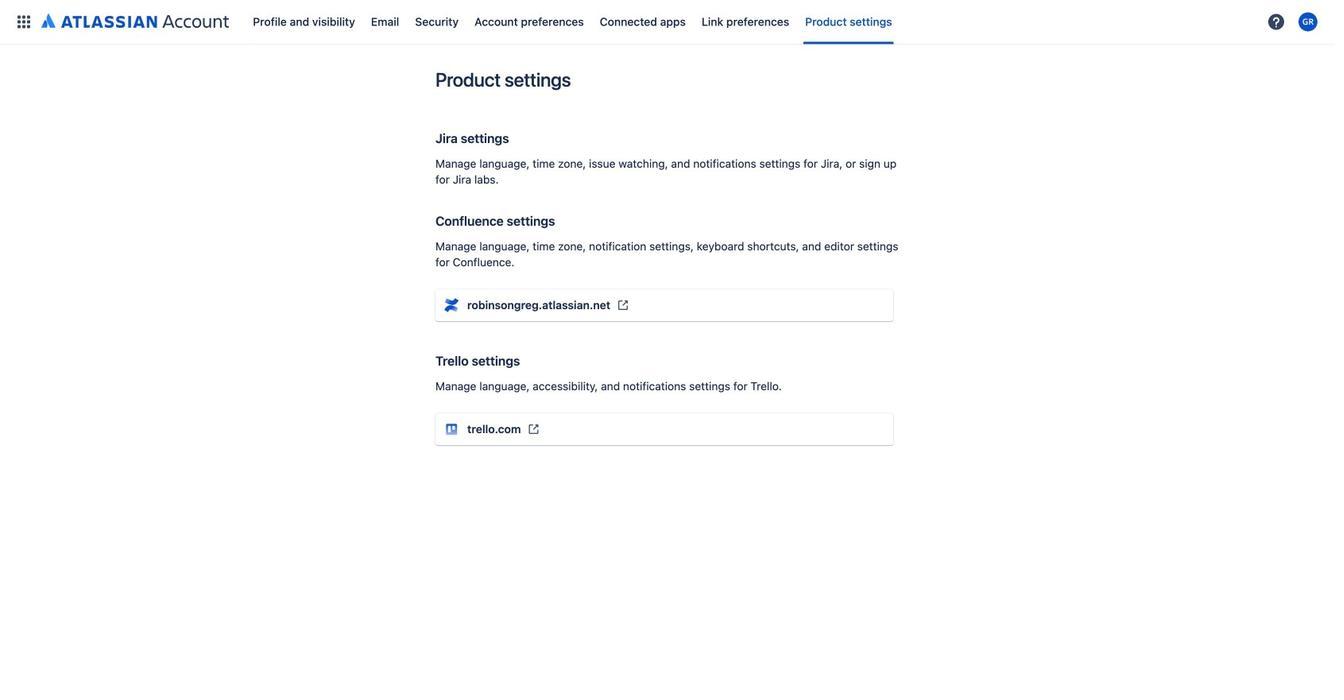 Task type: describe. For each thing, give the bounding box(es) containing it.
https://trello.com image
[[527, 423, 540, 436]]

help image
[[1267, 12, 1286, 31]]



Task type: vqa. For each thing, say whether or not it's contained in the screenshot.
the bottommost the address
no



Task type: locate. For each thing, give the bounding box(es) containing it.
confluence image
[[442, 296, 461, 315], [442, 296, 461, 315]]

banner
[[0, 0, 1335, 45]]

manage profile menu element
[[10, 0, 1262, 44]]

trello image
[[442, 420, 461, 439], [442, 420, 461, 439]]

account image
[[1299, 12, 1318, 31]]

https://robinsongreg.atlassian.net image
[[617, 299, 630, 312]]

switch to... image
[[14, 12, 33, 31]]



